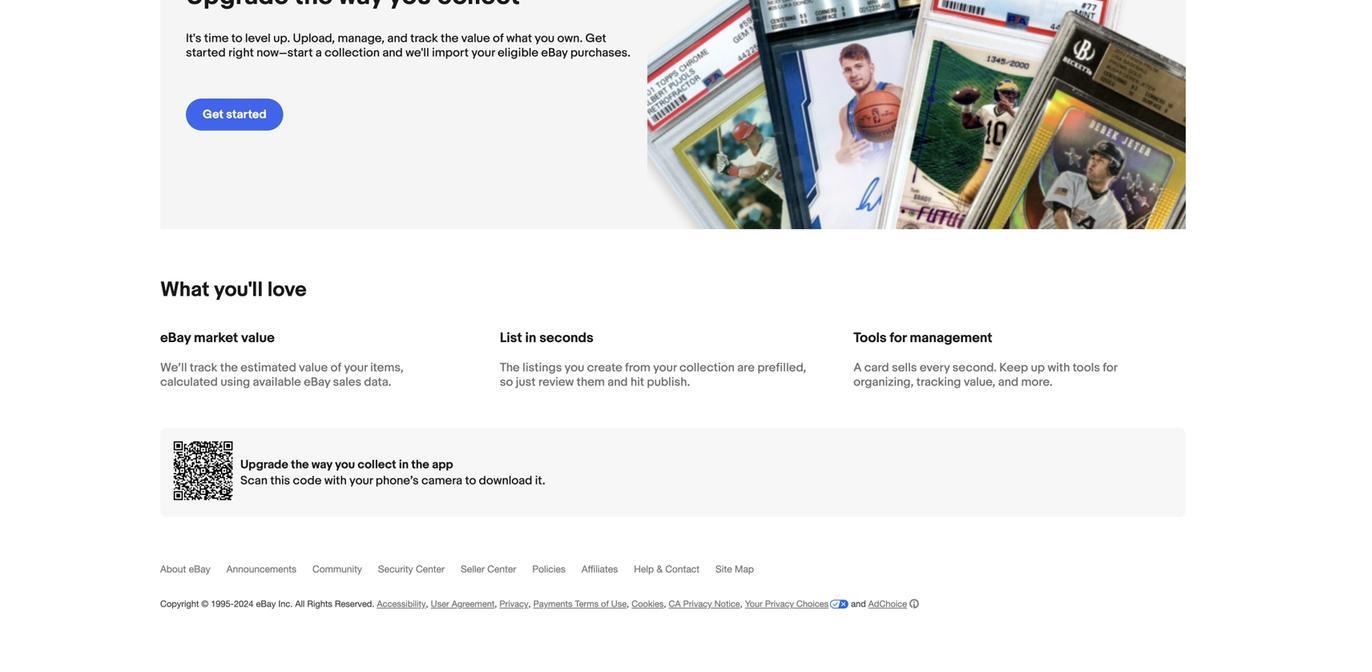 Task type: describe. For each thing, give the bounding box(es) containing it.
for inside the a card sells every second. keep up with tools for organizing, tracking value, and more.
[[1103, 361, 1118, 375]]

the
[[500, 361, 520, 375]]

manage,
[[338, 31, 385, 46]]

site map
[[716, 564, 754, 575]]

get inside get started button
[[203, 107, 224, 122]]

you inside upgrade the way you collect in the app scan this code with your phone's camera to download it.
[[335, 457, 355, 472]]

get started
[[203, 107, 267, 122]]

started inside it's time to level up. upload, manage, and track the value of what you own. get started right now—start a collection and we'll import your eligible ebay purchases.
[[186, 46, 226, 60]]

©
[[201, 599, 208, 609]]

user
[[431, 599, 449, 609]]

inc.
[[278, 599, 293, 609]]

security
[[378, 564, 413, 575]]

2024
[[234, 599, 254, 609]]

security center link
[[378, 564, 461, 582]]

use
[[611, 599, 627, 609]]

ca
[[669, 599, 681, 609]]

3 , from the left
[[529, 599, 531, 609]]

a
[[854, 361, 862, 375]]

and inside the a card sells every second. keep up with tools for organizing, tracking value, and more.
[[998, 375, 1019, 389]]

way
[[312, 457, 332, 472]]

code
[[293, 473, 322, 488]]

tools
[[854, 330, 887, 347]]

and adchoice
[[849, 599, 907, 609]]

a card sells every second. keep up with tools for organizing, tracking value, and more.
[[854, 361, 1118, 389]]

map
[[735, 564, 754, 575]]

the listings you create from your collection are prefilled, so just review them and hit publish.
[[500, 361, 807, 389]]

about ebay
[[160, 564, 211, 575]]

of inside it's time to level up. upload, manage, and track the value of what you own. get started right now—start a collection and we'll import your eligible ebay purchases.
[[493, 31, 504, 46]]

0 horizontal spatial for
[[890, 330, 907, 347]]

copyright © 1995-2024 ebay inc. all rights reserved. accessibility , user agreement , privacy , payments terms of use , cookies , ca privacy notice , your privacy choices
[[160, 599, 829, 609]]

it's time to level up. upload, manage, and track the value of what you own. get started right now—start a collection and we'll import your eligible ebay purchases.
[[186, 31, 631, 60]]

download
[[479, 473, 532, 488]]

calculated
[[160, 375, 218, 389]]

track inside it's time to level up. upload, manage, and track the value of what you own. get started right now—start a collection and we'll import your eligible ebay purchases.
[[410, 31, 438, 46]]

what
[[506, 31, 532, 46]]

what
[[160, 278, 210, 302]]

with inside the a card sells every second. keep up with tools for organizing, tracking value, and more.
[[1048, 361, 1070, 375]]

reserved.
[[335, 599, 375, 609]]

organizing,
[[854, 375, 914, 389]]

a
[[316, 46, 322, 60]]

ebay inside about ebay 'link'
[[189, 564, 211, 575]]

eligible
[[498, 46, 539, 60]]

review
[[539, 375, 574, 389]]

agreement
[[452, 599, 495, 609]]

&
[[657, 564, 663, 575]]

using
[[221, 375, 250, 389]]

cookies link
[[632, 599, 664, 609]]

2 vertical spatial of
[[601, 599, 609, 609]]

from
[[625, 361, 651, 375]]

with inside upgrade the way you collect in the app scan this code with your phone's camera to download it.
[[324, 473, 347, 488]]

4 , from the left
[[627, 599, 629, 609]]

5 , from the left
[[664, 599, 666, 609]]

up.
[[273, 31, 290, 46]]

seller center link
[[461, 564, 532, 582]]

terms
[[575, 599, 599, 609]]

you inside it's time to level up. upload, manage, and track the value of what you own. get started right now—start a collection and we'll import your eligible ebay purchases.
[[535, 31, 555, 46]]

level
[[245, 31, 271, 46]]

ebay inside the "we'll track the estimated value of your items, calculated using available ebay sales data."
[[304, 375, 330, 389]]

are
[[738, 361, 755, 375]]

get started button
[[186, 99, 283, 131]]

tools for management
[[854, 330, 993, 347]]

seller
[[461, 564, 485, 575]]

data.
[[364, 375, 391, 389]]

adchoice link
[[869, 599, 919, 609]]

community link
[[313, 564, 378, 582]]

affiliates
[[582, 564, 618, 575]]

your inside it's time to level up. upload, manage, and track the value of what you own. get started right now—start a collection and we'll import your eligible ebay purchases.
[[472, 46, 495, 60]]

ca privacy notice link
[[669, 599, 740, 609]]

tools
[[1073, 361, 1100, 375]]

import
[[432, 46, 469, 60]]

your inside the listings you create from your collection are prefilled, so just review them and hit publish.
[[653, 361, 677, 375]]

time
[[204, 31, 229, 46]]

ebay app qr code image
[[173, 441, 234, 501]]

all
[[295, 599, 305, 609]]

right
[[228, 46, 254, 60]]

about
[[160, 564, 186, 575]]

notice
[[715, 599, 740, 609]]

accessibility link
[[377, 599, 426, 609]]

seller center
[[461, 564, 516, 575]]

6 , from the left
[[740, 599, 743, 609]]

prefilled,
[[758, 361, 807, 375]]

of inside the "we'll track the estimated value of your items, calculated using available ebay sales data."
[[331, 361, 341, 375]]

upload,
[[293, 31, 335, 46]]

the inside it's time to level up. upload, manage, and track the value of what you own. get started right now—start a collection and we'll import your eligible ebay purchases.
[[441, 31, 459, 46]]

help & contact link
[[634, 564, 716, 582]]

to inside upgrade the way you collect in the app scan this code with your phone's camera to download it.
[[465, 473, 476, 488]]

contact
[[665, 564, 700, 575]]

keep
[[1000, 361, 1028, 375]]

1 vertical spatial value
[[241, 330, 275, 347]]

love
[[268, 278, 307, 302]]

your inside the "we'll track the estimated value of your items, calculated using available ebay sales data."
[[344, 361, 368, 375]]

1995-
[[211, 599, 234, 609]]



Task type: locate. For each thing, give the bounding box(es) containing it.
track inside the "we'll track the estimated value of your items, calculated using available ebay sales data."
[[190, 361, 217, 375]]

list in seconds
[[500, 330, 594, 347]]

collection inside the listings you create from your collection are prefilled, so just review them and hit publish.
[[680, 361, 735, 375]]

1 vertical spatial in
[[399, 457, 409, 472]]

now—start
[[257, 46, 313, 60]]

0 vertical spatial you
[[535, 31, 555, 46]]

0 vertical spatial for
[[890, 330, 907, 347]]

every
[[920, 361, 950, 375]]

you right way
[[335, 457, 355, 472]]

, left "payments"
[[529, 599, 531, 609]]

to right time at the left top
[[231, 31, 242, 46]]

0 horizontal spatial with
[[324, 473, 347, 488]]

policies link
[[532, 564, 582, 582]]

1 vertical spatial to
[[465, 473, 476, 488]]

1 privacy from the left
[[500, 599, 529, 609]]

0 horizontal spatial in
[[399, 457, 409, 472]]

management
[[910, 330, 993, 347]]

rights
[[307, 599, 332, 609]]

and left the "adchoice"
[[851, 599, 866, 609]]

you'll
[[214, 278, 263, 302]]

1 vertical spatial with
[[324, 473, 347, 488]]

in inside upgrade the way you collect in the app scan this code with your phone's camera to download it.
[[399, 457, 409, 472]]

value inside the "we'll track the estimated value of your items, calculated using available ebay sales data."
[[299, 361, 328, 375]]

it's
[[186, 31, 201, 46]]

3 privacy from the left
[[765, 599, 794, 609]]

1 vertical spatial of
[[331, 361, 341, 375]]

0 horizontal spatial you
[[335, 457, 355, 472]]

accessibility
[[377, 599, 426, 609]]

, left ca
[[664, 599, 666, 609]]

ebay up we'll
[[160, 330, 191, 347]]

collection left "are"
[[680, 361, 735, 375]]

track
[[410, 31, 438, 46], [190, 361, 217, 375]]

value inside it's time to level up. upload, manage, and track the value of what you own. get started right now—start a collection and we'll import your eligible ebay purchases.
[[461, 31, 490, 46]]

second.
[[953, 361, 997, 375]]

2 horizontal spatial you
[[565, 361, 585, 375]]

you inside the listings you create from your collection are prefilled, so just review them and hit publish.
[[565, 361, 585, 375]]

your right from
[[653, 361, 677, 375]]

collect
[[358, 457, 396, 472]]

started left right
[[186, 46, 226, 60]]

started down right
[[226, 107, 267, 122]]

camera
[[422, 473, 463, 488]]

value,
[[964, 375, 996, 389]]

0 horizontal spatial value
[[241, 330, 275, 347]]

1 vertical spatial track
[[190, 361, 217, 375]]

value up estimated
[[241, 330, 275, 347]]

payments
[[533, 599, 573, 609]]

to right camera
[[465, 473, 476, 488]]

announcements
[[227, 564, 297, 575]]

just
[[516, 375, 536, 389]]

items,
[[370, 361, 404, 375]]

you left the create
[[565, 361, 585, 375]]

privacy link
[[500, 599, 529, 609]]

0 vertical spatial collection
[[325, 46, 380, 60]]

center for security center
[[416, 564, 445, 575]]

, left cookies link at bottom left
[[627, 599, 629, 609]]

and inside the listings you create from your collection are prefilled, so just review them and hit publish.
[[608, 375, 628, 389]]

upgrade
[[240, 457, 288, 472]]

and right "manage,"
[[387, 31, 408, 46]]

we'll track the estimated value of your items, calculated using available ebay sales data.
[[160, 361, 404, 389]]

value
[[461, 31, 490, 46], [241, 330, 275, 347], [299, 361, 328, 375]]

with down way
[[324, 473, 347, 488]]

affiliates link
[[582, 564, 634, 582]]

center right seller
[[488, 564, 516, 575]]

1 horizontal spatial track
[[410, 31, 438, 46]]

your down collect
[[349, 473, 373, 488]]

1 horizontal spatial with
[[1048, 361, 1070, 375]]

, left your
[[740, 599, 743, 609]]

of left what
[[493, 31, 504, 46]]

sells
[[892, 361, 917, 375]]

value left what
[[461, 31, 490, 46]]

region
[[160, 428, 1186, 517]]

1 horizontal spatial for
[[1103, 361, 1118, 375]]

1 horizontal spatial of
[[493, 31, 504, 46]]

1 horizontal spatial collection
[[680, 361, 735, 375]]

you left own. at top
[[535, 31, 555, 46]]

region containing upgrade the way you collect in the app
[[160, 428, 1186, 517]]

community
[[313, 564, 362, 575]]

listings
[[523, 361, 562, 375]]

get down time at the left top
[[203, 107, 224, 122]]

phone's
[[376, 473, 419, 488]]

get right own. at top
[[586, 31, 607, 46]]

user agreement link
[[431, 599, 495, 609]]

and
[[387, 31, 408, 46], [383, 46, 403, 60], [608, 375, 628, 389], [998, 375, 1019, 389], [851, 599, 866, 609]]

2 horizontal spatial privacy
[[765, 599, 794, 609]]

security center
[[378, 564, 445, 575]]

1 center from the left
[[416, 564, 445, 575]]

0 horizontal spatial privacy
[[500, 599, 529, 609]]

with right up
[[1048, 361, 1070, 375]]

so
[[500, 375, 513, 389]]

of
[[493, 31, 504, 46], [331, 361, 341, 375], [601, 599, 609, 609]]

cookies
[[632, 599, 664, 609]]

policies
[[532, 564, 566, 575]]

up
[[1031, 361, 1045, 375]]

2 horizontal spatial of
[[601, 599, 609, 609]]

you
[[535, 31, 555, 46], [565, 361, 585, 375], [335, 457, 355, 472]]

privacy right your
[[765, 599, 794, 609]]

your
[[745, 599, 763, 609]]

0 horizontal spatial of
[[331, 361, 341, 375]]

purchases.
[[570, 46, 631, 60]]

your left the items,
[[344, 361, 368, 375]]

1 vertical spatial started
[[226, 107, 267, 122]]

collection right "a"
[[325, 46, 380, 60]]

0 vertical spatial to
[[231, 31, 242, 46]]

in up phone's
[[399, 457, 409, 472]]

ebay right the eligible at the left top of the page
[[541, 46, 568, 60]]

privacy
[[500, 599, 529, 609], [683, 599, 712, 609], [765, 599, 794, 609]]

announcements link
[[227, 564, 313, 582]]

0 horizontal spatial get
[[203, 107, 224, 122]]

center
[[416, 564, 445, 575], [488, 564, 516, 575]]

ebay
[[541, 46, 568, 60], [160, 330, 191, 347], [304, 375, 330, 389], [189, 564, 211, 575], [256, 599, 276, 609]]

0 horizontal spatial collection
[[325, 46, 380, 60]]

to inside it's time to level up. upload, manage, and track the value of what you own. get started right now—start a collection and we'll import your eligible ebay purchases.
[[231, 31, 242, 46]]

,
[[426, 599, 428, 609], [495, 599, 497, 609], [529, 599, 531, 609], [627, 599, 629, 609], [664, 599, 666, 609], [740, 599, 743, 609]]

1 horizontal spatial center
[[488, 564, 516, 575]]

0 vertical spatial in
[[525, 330, 537, 347]]

own.
[[557, 31, 583, 46]]

started
[[186, 46, 226, 60], [226, 107, 267, 122]]

0 vertical spatial get
[[586, 31, 607, 46]]

1 vertical spatial for
[[1103, 361, 1118, 375]]

center inside "link"
[[416, 564, 445, 575]]

privacy down seller center link
[[500, 599, 529, 609]]

, left user
[[426, 599, 428, 609]]

site map link
[[716, 564, 770, 582]]

we'll
[[160, 361, 187, 375]]

tracking
[[917, 375, 961, 389]]

the left app
[[411, 457, 429, 472]]

it.
[[535, 473, 545, 488]]

value left sales
[[299, 361, 328, 375]]

site
[[716, 564, 732, 575]]

app
[[432, 457, 453, 472]]

the down ebay market value
[[220, 361, 238, 375]]

0 vertical spatial value
[[461, 31, 490, 46]]

2 , from the left
[[495, 599, 497, 609]]

0 horizontal spatial to
[[231, 31, 242, 46]]

started inside button
[[226, 107, 267, 122]]

collection inside it's time to level up. upload, manage, and track the value of what you own. get started right now—start a collection and we'll import your eligible ebay purchases.
[[325, 46, 380, 60]]

1 , from the left
[[426, 599, 428, 609]]

0 vertical spatial of
[[493, 31, 504, 46]]

1 vertical spatial collection
[[680, 361, 735, 375]]

the right we'll
[[441, 31, 459, 46]]

privacy right ca
[[683, 599, 712, 609]]

estimated
[[241, 361, 296, 375]]

payments terms of use link
[[533, 599, 627, 609]]

1 horizontal spatial value
[[299, 361, 328, 375]]

your right import
[[472, 46, 495, 60]]

of left the use
[[601, 599, 609, 609]]

upgrade the way you collect in the app scan this code with your phone's camera to download it.
[[240, 457, 545, 488]]

track right we'll
[[190, 361, 217, 375]]

get
[[586, 31, 607, 46], [203, 107, 224, 122]]

card
[[865, 361, 889, 375]]

about ebay link
[[160, 564, 227, 582]]

what you'll love
[[160, 278, 307, 302]]

the inside the "we'll track the estimated value of your items, calculated using available ebay sales data."
[[220, 361, 238, 375]]

1 horizontal spatial privacy
[[683, 599, 712, 609]]

, left privacy link
[[495, 599, 497, 609]]

this
[[270, 473, 290, 488]]

1 horizontal spatial in
[[525, 330, 537, 347]]

1 horizontal spatial you
[[535, 31, 555, 46]]

ebay left sales
[[304, 375, 330, 389]]

your inside upgrade the way you collect in the app scan this code with your phone's camera to download it.
[[349, 473, 373, 488]]

0 vertical spatial track
[[410, 31, 438, 46]]

2 center from the left
[[488, 564, 516, 575]]

of left data. at bottom left
[[331, 361, 341, 375]]

get inside it's time to level up. upload, manage, and track the value of what you own. get started right now—start a collection and we'll import your eligible ebay purchases.
[[586, 31, 607, 46]]

copyright
[[160, 599, 199, 609]]

2 horizontal spatial value
[[461, 31, 490, 46]]

1 horizontal spatial started
[[226, 107, 267, 122]]

and left hit
[[608, 375, 628, 389]]

the
[[441, 31, 459, 46], [220, 361, 238, 375], [291, 457, 309, 472], [411, 457, 429, 472]]

market
[[194, 330, 238, 347]]

in right list
[[525, 330, 537, 347]]

1 vertical spatial you
[[565, 361, 585, 375]]

1 horizontal spatial to
[[465, 473, 476, 488]]

the up code
[[291, 457, 309, 472]]

center right security
[[416, 564, 445, 575]]

center for seller center
[[488, 564, 516, 575]]

your
[[472, 46, 495, 60], [344, 361, 368, 375], [653, 361, 677, 375], [349, 473, 373, 488]]

them
[[577, 375, 605, 389]]

2 vertical spatial you
[[335, 457, 355, 472]]

0 horizontal spatial started
[[186, 46, 226, 60]]

ebay inside it's time to level up. upload, manage, and track the value of what you own. get started right now—start a collection and we'll import your eligible ebay purchases.
[[541, 46, 568, 60]]

adchoice
[[869, 599, 907, 609]]

ebay right about
[[189, 564, 211, 575]]

0 horizontal spatial track
[[190, 361, 217, 375]]

and left we'll
[[383, 46, 403, 60]]

sales
[[333, 375, 361, 389]]

0 horizontal spatial center
[[416, 564, 445, 575]]

0 vertical spatial started
[[186, 46, 226, 60]]

to
[[231, 31, 242, 46], [465, 473, 476, 488]]

2 vertical spatial value
[[299, 361, 328, 375]]

1 horizontal spatial get
[[586, 31, 607, 46]]

2 privacy from the left
[[683, 599, 712, 609]]

1 vertical spatial get
[[203, 107, 224, 122]]

list
[[500, 330, 522, 347]]

and left more.
[[998, 375, 1019, 389]]

track right "manage,"
[[410, 31, 438, 46]]

0 vertical spatial with
[[1048, 361, 1070, 375]]

seconds
[[540, 330, 594, 347]]

ebay left "inc."
[[256, 599, 276, 609]]

your privacy choices link
[[745, 599, 849, 609]]

help & contact
[[634, 564, 700, 575]]

help
[[634, 564, 654, 575]]



Task type: vqa. For each thing, say whether or not it's contained in the screenshot.
eBay item number: 203218317670 in the bottom right of the page
no



